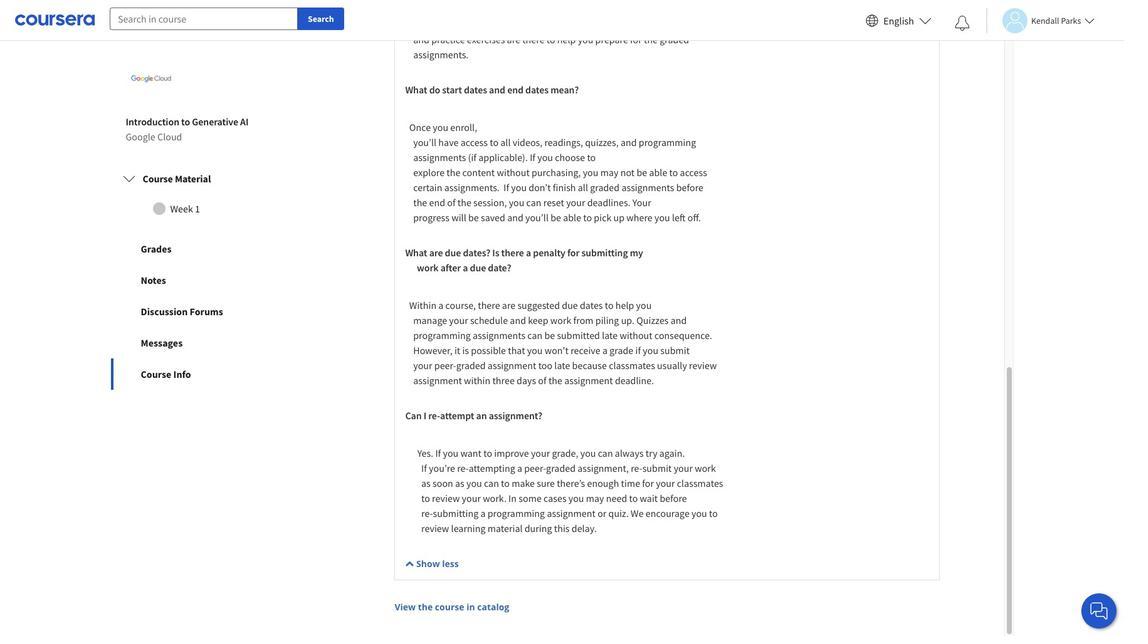 Task type: locate. For each thing, give the bounding box(es) containing it.
submitting
[[582, 246, 628, 259], [433, 507, 479, 520]]

0 vertical spatial there
[[523, 33, 545, 46]]

to inside introduction to generative ai google cloud
[[181, 115, 190, 128]]

there down required
[[523, 33, 545, 46]]

the
[[485, 3, 499, 15], [644, 33, 658, 46], [447, 166, 461, 179], [414, 196, 427, 209], [458, 196, 472, 209], [549, 374, 563, 387], [418, 601, 433, 613]]

yes.
[[418, 447, 434, 460]]

course for course info
[[141, 368, 172, 381]]

dates left mean?
[[526, 83, 549, 96]]

1 vertical spatial end
[[429, 196, 445, 209]]

can inside to earn your certificate, you'll need to earn a passing grade on each of the required assignments—these can be quizzes, peer-graded assignments, or programming assignments. videos, readings, and practice exercises are there to help you prepare for the graded assignments.
[[624, 3, 639, 15]]

help inside to earn your certificate, you'll need to earn a passing grade on each of the required assignments—these can be quizzes, peer-graded assignments, or programming assignments. videos, readings, and practice exercises are there to help you prepare for the graded assignments.
[[558, 33, 576, 46]]

1 vertical spatial grade
[[610, 344, 634, 357]]

week 1
[[170, 203, 200, 215]]

submit inside yes. if you want to improve your grade, you can always try again. if you're re-attempting a peer-graded assignment, re-submit your work as soon as you can to make sure there's enough time for your classmates to review your work. in some cases you may need to wait before re-submitting a programming assignment or quiz. we encourage you to review learning material during this delay.
[[643, 462, 672, 475]]

to up cloud
[[181, 115, 190, 128]]

dates right start
[[464, 83, 487, 96]]

discussion
[[141, 305, 188, 318]]

earn up on
[[422, 0, 441, 0]]

you'll down once
[[414, 136, 437, 148]]

a right after
[[463, 261, 468, 274]]

content
[[463, 166, 495, 179]]

your left work.
[[462, 492, 481, 505]]

without
[[497, 166, 530, 179], [620, 329, 653, 342]]

within a course, there are suggested due dates to help you manage your schedule and keep work from piling up. quizzes and programming assignments can be submitted late without consequence. however, it is possible that you won't receive a grade if you submit your peer-graded assignment too late because classmates usually review assignment within three days of the assignment deadline.
[[405, 299, 717, 387]]

1 vertical spatial assignments
[[622, 181, 675, 194]]

1 horizontal spatial grade
[[610, 344, 634, 357]]

2 vertical spatial of
[[538, 374, 547, 387]]

0 horizontal spatial able
[[563, 211, 582, 224]]

submitting left my
[[582, 246, 628, 259]]

0 horizontal spatial without
[[497, 166, 530, 179]]

you up too
[[527, 344, 543, 357]]

0 vertical spatial help
[[558, 33, 576, 46]]

discussion forums
[[141, 305, 223, 318]]

without down the applicable).
[[497, 166, 530, 179]]

assignments down schedule
[[473, 329, 526, 342]]

end left mean?
[[508, 83, 524, 96]]

to down time
[[629, 492, 638, 505]]

to up attempting
[[484, 447, 492, 460]]

0 vertical spatial assignments
[[414, 151, 466, 164]]

you right if
[[643, 344, 659, 357]]

1 vertical spatial submit
[[643, 462, 672, 475]]

there inside to earn your certificate, you'll need to earn a passing grade on each of the required assignments—these can be quizzes, peer-graded assignments, or programming assignments. videos, readings, and practice exercises are there to help you prepare for the graded assignments.
[[523, 33, 545, 46]]

explore
[[414, 166, 445, 179]]

assignment up this
[[547, 507, 596, 520]]

grade inside to earn your certificate, you'll need to earn a passing grade on each of the required assignments—these can be quizzes, peer-graded assignments, or programming assignments. videos, readings, and practice exercises are there to help you prepare for the graded assignments.
[[414, 3, 437, 15]]

course left material
[[143, 172, 173, 185]]

graded inside yes. if you want to improve your grade, you can always try again. if you're re-attempting a peer-graded assignment, re-submit your work as soon as you can to make sure there's enough time for your classmates to review your work. in some cases you may need to wait before re-submitting a programming assignment or quiz. we encourage you to review learning material during this delay.
[[546, 462, 576, 475]]

2 vertical spatial peer-
[[525, 462, 546, 475]]

dates up from
[[580, 299, 603, 312]]

can down passing
[[624, 3, 639, 15]]

1 horizontal spatial without
[[620, 329, 653, 342]]

late
[[602, 329, 618, 342], [555, 359, 570, 372]]

need
[[536, 0, 557, 0], [606, 492, 627, 505]]

work inside within a course, there are suggested due dates to help you manage your schedule and keep work from piling up. quizzes and programming assignments can be submitted late without consequence. however, it is possible that you won't receive a grade if you submit your peer-graded assignment too late because classmates usually review assignment within three days of the assignment deadline.
[[551, 314, 572, 327]]

sure
[[537, 477, 555, 490]]

2 horizontal spatial dates
[[580, 299, 603, 312]]

will
[[452, 211, 467, 224]]

for right penalty on the top of the page
[[568, 246, 580, 259]]

your down again.
[[674, 462, 693, 475]]

0 vertical spatial without
[[497, 166, 530, 179]]

passing
[[598, 0, 630, 0]]

help inside within a course, there are suggested due dates to help you manage your schedule and keep work from piling up. quizzes and programming assignments can be submitted late without consequence. however, it is possible that you won't receive a grade if you submit your peer-graded assignment too late because classmates usually review assignment within three days of the assignment deadline.
[[616, 299, 634, 312]]

2 vertical spatial for
[[643, 477, 654, 490]]

1 horizontal spatial access
[[680, 166, 708, 179]]

can
[[405, 409, 422, 422]]

0 horizontal spatial submitting
[[433, 507, 479, 520]]

2 horizontal spatial for
[[643, 477, 654, 490]]

0 vertical spatial submit
[[661, 344, 690, 357]]

you up have
[[433, 121, 449, 133]]

0 horizontal spatial earn
[[422, 0, 441, 0]]

re- up time
[[631, 462, 643, 475]]

0 vertical spatial able
[[649, 166, 668, 179]]

within
[[410, 299, 437, 312]]

1 vertical spatial before
[[660, 492, 687, 505]]

and inside to earn your certificate, you'll need to earn a passing grade on each of the required assignments—these can be quizzes, peer-graded assignments, or programming assignments. videos, readings, and practice exercises are there to help you prepare for the graded assignments.
[[414, 33, 430, 46]]

your inside to earn your certificate, you'll need to earn a passing grade on each of the required assignments—these can be quizzes, peer-graded assignments, or programming assignments. videos, readings, and practice exercises are there to help you prepare for the graded assignments.
[[443, 0, 462, 0]]

graded inside once you enroll, you'll have access to all videos, readings, quizzes, and programming assignments (if applicable). if you choose to explore the content without purchasing, you may not be able to access certain assignments.  if you don't finish all graded assignments before the end of the session, you can reset your deadlines. your progress will be saved and you'll be able to pick up where you left off.
[[590, 181, 620, 194]]

before up encourage on the right
[[660, 492, 687, 505]]

0 horizontal spatial or
[[524, 18, 533, 31]]

0 horizontal spatial dates
[[464, 83, 487, 96]]

submitting inside what are due dates? is there a penalty for submitting my work after a due date?
[[582, 246, 628, 259]]

able down reset
[[563, 211, 582, 224]]

0 horizontal spatial readings,
[[545, 136, 583, 148]]

classmates down again.
[[677, 477, 724, 490]]

consequence.
[[655, 329, 713, 342]]

for right prepare
[[630, 33, 642, 46]]

what for what are due dates? is there a penalty for submitting my work after a due date?
[[405, 246, 428, 259]]

1 vertical spatial of
[[447, 196, 456, 209]]

quizzes, inside once you enroll, you'll have access to all videos, readings, quizzes, and programming assignments (if applicable). if you choose to explore the content without purchasing, you may not be able to access certain assignments.  if you don't finish all graded assignments before the end of the session, you can reset your deadlines. your progress will be saved and you'll be able to pick up where you left off.
[[585, 136, 619, 148]]

0 horizontal spatial of
[[447, 196, 456, 209]]

course inside 'dropdown button'
[[143, 172, 173, 185]]

1 vertical spatial work
[[551, 314, 572, 327]]

be inside to earn your certificate, you'll need to earn a passing grade on each of the required assignments—these can be quizzes, peer-graded assignments, or programming assignments. videos, readings, and practice exercises are there to help you prepare for the graded assignments.
[[641, 3, 652, 15]]

your down finish
[[567, 196, 586, 209]]

due up from
[[562, 299, 578, 312]]

due down dates? at top left
[[470, 261, 486, 274]]

within
[[464, 374, 491, 387]]

or inside yes. if you want to improve your grade, you can always try again. if you're re-attempting a peer-graded assignment, re-submit your work as soon as you can to make sure there's enough time for your classmates to review your work. in some cases you may need to wait before re-submitting a programming assignment or quiz. we encourage you to review learning material during this delay.
[[598, 507, 607, 520]]

may inside once you enroll, you'll have access to all videos, readings, quizzes, and programming assignments (if applicable). if you choose to explore the content without purchasing, you may not be able to access certain assignments.  if you don't finish all graded assignments before the end of the session, you can reset your deadlines. your progress will be saved and you'll be able to pick up where you left off.
[[601, 166, 619, 179]]

what inside what are due dates? is there a penalty for submitting my work after a due date?
[[405, 246, 428, 259]]

dates
[[464, 83, 487, 96], [526, 83, 549, 96], [580, 299, 603, 312]]

2 as from the left
[[455, 477, 465, 490]]

0 vertical spatial of
[[474, 3, 483, 15]]

introduction
[[126, 115, 179, 128]]

peer- up sure
[[525, 462, 546, 475]]

of up will
[[447, 196, 456, 209]]

on
[[439, 3, 450, 15]]

a
[[591, 0, 596, 0], [526, 246, 531, 259], [463, 261, 468, 274], [439, 299, 444, 312], [603, 344, 608, 357], [517, 462, 523, 475], [481, 507, 486, 520]]

0 vertical spatial quizzes,
[[654, 3, 687, 15]]

kendall parks button
[[987, 8, 1096, 33]]

0 vertical spatial access
[[461, 136, 488, 148]]

without inside within a course, there are suggested due dates to help you manage your schedule and keep work from piling up. quizzes and programming assignments can be submitted late without consequence. however, it is possible that you won't receive a grade if you submit your peer-graded assignment too late because classmates usually review assignment within three days of the assignment deadline.
[[620, 329, 653, 342]]

need up assignments—these
[[536, 0, 557, 0]]

messages
[[141, 337, 183, 349]]

review left learning
[[422, 522, 449, 535]]

mean?
[[551, 83, 579, 96]]

the down videos,
[[644, 33, 658, 46]]

a left penalty on the top of the page
[[526, 246, 531, 259]]

need up quiz.
[[606, 492, 627, 505]]

encourage
[[646, 507, 690, 520]]

2 vertical spatial work
[[695, 462, 716, 475]]

0 vertical spatial need
[[536, 0, 557, 0]]

readings, up choose
[[545, 136, 583, 148]]

you down attempting
[[467, 477, 482, 490]]

there inside what are due dates? is there a penalty for submitting my work after a due date?
[[502, 246, 524, 259]]

submit inside within a course, there are suggested due dates to help you manage your schedule and keep work from piling up. quizzes and programming assignments can be submitted late without consequence. however, it is possible that you won't receive a grade if you submit your peer-graded assignment too late because classmates usually review assignment within three days of the assignment deadline.
[[661, 344, 690, 357]]

before
[[677, 181, 704, 194], [660, 492, 687, 505]]

for inside to earn your certificate, you'll need to earn a passing grade on each of the required assignments—these can be quizzes, peer-graded assignments, or programming assignments. videos, readings, and practice exercises are there to help you prepare for the graded assignments.
[[630, 33, 642, 46]]

1 vertical spatial need
[[606, 492, 627, 505]]

may left not
[[601, 166, 619, 179]]

1 what from the top
[[405, 83, 428, 96]]

1 horizontal spatial all
[[578, 181, 588, 194]]

2 vertical spatial are
[[502, 299, 516, 312]]

pick
[[594, 211, 612, 224]]

grade left if
[[610, 344, 634, 357]]

0 horizontal spatial classmates
[[609, 359, 655, 372]]

1 horizontal spatial of
[[474, 3, 483, 15]]

0 vertical spatial peer-
[[414, 18, 435, 31]]

progress
[[414, 211, 450, 224]]

can
[[624, 3, 639, 15], [527, 196, 542, 209], [528, 329, 543, 342], [598, 447, 613, 460], [484, 477, 499, 490]]

assignment inside yes. if you want to improve your grade, you can always try again. if you're re-attempting a peer-graded assignment, re-submit your work as soon as you can to make sure there's enough time for your classmates to review your work. in some cases you may need to wait before re-submitting a programming assignment or quiz. we encourage you to review learning material during this delay.
[[547, 507, 596, 520]]

1 vertical spatial review
[[432, 492, 460, 505]]

help
[[558, 33, 576, 46], [616, 299, 634, 312]]

what
[[405, 83, 428, 96], [405, 246, 428, 259]]

1 vertical spatial what
[[405, 246, 428, 259]]

late down "piling"
[[602, 329, 618, 342]]

quizzes, inside to earn your certificate, you'll need to earn a passing grade on each of the required assignments—these can be quizzes, peer-graded assignments, or programming assignments. videos, readings, and practice exercises are there to help you prepare for the graded assignments.
[[654, 3, 687, 15]]

to up left
[[670, 166, 678, 179]]

1 vertical spatial late
[[555, 359, 570, 372]]

1 horizontal spatial late
[[602, 329, 618, 342]]

1 horizontal spatial work
[[551, 314, 572, 327]]

assignments inside within a course, there are suggested due dates to help you manage your schedule and keep work from piling up. quizzes and programming assignments can be submitted late without consequence. however, it is possible that you won't receive a grade if you submit your peer-graded assignment too late because classmates usually review assignment within three days of the assignment deadline.
[[473, 329, 526, 342]]

coursera image
[[15, 10, 95, 30]]

days
[[517, 374, 536, 387]]

assignments.
[[595, 18, 650, 31], [414, 48, 469, 61], [445, 181, 500, 194]]

review inside within a course, there are suggested due dates to help you manage your schedule and keep work from piling up. quizzes and programming assignments can be submitted late without consequence. however, it is possible that you won't receive a grade if you submit your peer-graded assignment too late because classmates usually review assignment within three days of the assignment deadline.
[[689, 359, 717, 372]]

0 horizontal spatial help
[[558, 33, 576, 46]]

2 horizontal spatial work
[[695, 462, 716, 475]]

make
[[512, 477, 535, 490]]

an
[[476, 409, 487, 422]]

0 vertical spatial or
[[524, 18, 533, 31]]

your up on
[[443, 0, 462, 0]]

quizzes,
[[654, 3, 687, 15], [585, 136, 619, 148]]

0 vertical spatial readings,
[[684, 18, 723, 31]]

0 vertical spatial before
[[677, 181, 704, 194]]

dates?
[[463, 246, 491, 259]]

for inside what are due dates? is there a penalty for submitting my work after a due date?
[[568, 246, 580, 259]]

1 vertical spatial help
[[616, 299, 634, 312]]

1 vertical spatial due
[[470, 261, 486, 274]]

1 vertical spatial readings,
[[545, 136, 583, 148]]

0 horizontal spatial due
[[445, 246, 461, 259]]

access up off.
[[680, 166, 708, 179]]

peer- down it
[[435, 359, 456, 372]]

readings, inside once you enroll, you'll have access to all videos, readings, quizzes, and programming assignments (if applicable). if you choose to explore the content without purchasing, you may not be able to access certain assignments.  if you don't finish all graded assignments before the end of the session, you can reset your deadlines. your progress will be saved and you'll be able to pick up where you left off.
[[545, 136, 583, 148]]

that
[[508, 344, 525, 357]]

what down the progress
[[405, 246, 428, 259]]

work inside yes. if you want to improve your grade, you can always try again. if you're re-attempting a peer-graded assignment, re-submit your work as soon as you can to make sure there's enough time for your classmates to review your work. in some cases you may need to wait before re-submitting a programming assignment or quiz. we encourage you to review learning material during this delay.
[[695, 462, 716, 475]]

to up in
[[501, 477, 510, 490]]

1 horizontal spatial or
[[598, 507, 607, 520]]

1 horizontal spatial assignments
[[473, 329, 526, 342]]

assignments. down content
[[445, 181, 500, 194]]

to up assignments—these
[[559, 0, 568, 0]]

1 vertical spatial submitting
[[433, 507, 479, 520]]

of
[[474, 3, 483, 15], [447, 196, 456, 209], [538, 374, 547, 387]]

0 vertical spatial grade
[[414, 3, 437, 15]]

i
[[424, 409, 427, 422]]

2 what from the top
[[405, 246, 428, 259]]

your
[[633, 196, 652, 209]]

0 vertical spatial classmates
[[609, 359, 655, 372]]

what left do
[[405, 83, 428, 96]]

choose
[[555, 151, 585, 164]]

chat with us image
[[1090, 602, 1110, 622]]

required
[[501, 3, 536, 15]]

cases
[[544, 492, 567, 505]]

1 vertical spatial quizzes,
[[585, 136, 619, 148]]

all up the applicable).
[[501, 136, 511, 148]]

to up "piling"
[[605, 299, 614, 312]]

1 vertical spatial without
[[620, 329, 653, 342]]

classmates up the deadline. on the bottom right of the page
[[609, 359, 655, 372]]

0 vertical spatial review
[[689, 359, 717, 372]]

earn
[[422, 0, 441, 0], [570, 0, 589, 0]]

you down "there's"
[[569, 492, 584, 505]]

re- right 'i'
[[429, 409, 440, 422]]

0 vertical spatial are
[[507, 33, 521, 46]]

forums
[[190, 305, 223, 318]]

certain
[[414, 181, 443, 194]]

there's
[[557, 477, 585, 490]]

what for what do start dates and end dates mean?
[[405, 83, 428, 96]]

where
[[627, 211, 653, 224]]

help up up.
[[616, 299, 634, 312]]

graded
[[435, 18, 465, 31], [660, 33, 690, 46], [590, 181, 620, 194], [456, 359, 486, 372], [546, 462, 576, 475]]

1 vertical spatial peer-
[[435, 359, 456, 372]]

2 vertical spatial assignments
[[473, 329, 526, 342]]

1 horizontal spatial submitting
[[582, 246, 628, 259]]

0 horizontal spatial as
[[422, 477, 431, 490]]

the down too
[[549, 374, 563, 387]]

programming inside yes. if you want to improve your grade, you can always try again. if you're re-attempting a peer-graded assignment, re-submit your work as soon as you can to make sure there's enough time for your classmates to review your work. in some cases you may need to wait before re-submitting a programming assignment or quiz. we encourage you to review learning material during this delay.
[[488, 507, 545, 520]]

graded down grade,
[[546, 462, 576, 475]]

0 horizontal spatial work
[[417, 261, 439, 274]]

introduction to generative ai google cloud
[[126, 115, 249, 143]]

readings,
[[684, 18, 723, 31], [545, 136, 583, 148]]

1 vertical spatial may
[[586, 492, 604, 505]]

0 vertical spatial you'll
[[511, 0, 534, 0]]

google
[[126, 130, 155, 143]]

if
[[636, 344, 641, 357]]

soon
[[433, 477, 453, 490]]

or
[[524, 18, 533, 31], [598, 507, 607, 520]]

0 vertical spatial end
[[508, 83, 524, 96]]

grade down to
[[414, 3, 437, 15]]

assignments. up prepare
[[595, 18, 650, 31]]

peer- inside to earn your certificate, you'll need to earn a passing grade on each of the required assignments—these can be quizzes, peer-graded assignments, or programming assignments. videos, readings, and practice exercises are there to help you prepare for the graded assignments.
[[414, 18, 435, 31]]

graded up the deadlines.
[[590, 181, 620, 194]]

due up after
[[445, 246, 461, 259]]

if down the "yes."
[[422, 462, 427, 475]]

1 vertical spatial are
[[429, 246, 443, 259]]

may down "enough"
[[586, 492, 604, 505]]

of inside to earn your certificate, you'll need to earn a passing grade on each of the required assignments—these can be quizzes, peer-graded assignments, or programming assignments. videos, readings, and practice exercises are there to help you prepare for the graded assignments.
[[474, 3, 483, 15]]

2 vertical spatial assignments.
[[445, 181, 500, 194]]

late down won't
[[555, 359, 570, 372]]

grade
[[414, 3, 437, 15], [610, 344, 634, 357]]

it
[[455, 344, 461, 357]]

0 vertical spatial may
[[601, 166, 619, 179]]

we
[[631, 507, 644, 520]]

to inside within a course, there are suggested due dates to help you manage your schedule and keep work from piling up. quizzes and programming assignments can be submitted late without consequence. however, it is possible that you won't receive a grade if you submit your peer-graded assignment too late because classmates usually review assignment within three days of the assignment deadline.
[[605, 299, 614, 312]]

2 vertical spatial you'll
[[526, 211, 549, 224]]

work inside what are due dates? is there a penalty for submitting my work after a due date?
[[417, 261, 439, 274]]

0 vertical spatial what
[[405, 83, 428, 96]]

programming inside within a course, there are suggested due dates to help you manage your schedule and keep work from piling up. quizzes and programming assignments can be submitted late without consequence. however, it is possible that you won't receive a grade if you submit your peer-graded assignment too late because classmates usually review assignment within three days of the assignment deadline.
[[414, 329, 471, 342]]

a up assignments—these
[[591, 0, 596, 0]]

your
[[443, 0, 462, 0], [567, 196, 586, 209], [449, 314, 468, 327], [414, 359, 433, 372], [531, 447, 550, 460], [674, 462, 693, 475], [656, 477, 675, 490], [462, 492, 481, 505]]

classmates inside within a course, there are suggested due dates to help you manage your schedule and keep work from piling up. quizzes and programming assignments can be submitted late without consequence. however, it is possible that you won't receive a grade if you submit your peer-graded assignment too late because classmates usually review assignment within three days of the assignment deadline.
[[609, 359, 655, 372]]

are down assignments,
[[507, 33, 521, 46]]

1 vertical spatial for
[[568, 246, 580, 259]]

and left practice
[[414, 33, 430, 46]]

need inside yes. if you want to improve your grade, you can always try again. if you're re-attempting a peer-graded assignment, re-submit your work as soon as you can to make sure there's enough time for your classmates to review your work. in some cases you may need to wait before re-submitting a programming assignment or quiz. we encourage you to review learning material during this delay.
[[606, 492, 627, 505]]

before up off.
[[677, 181, 704, 194]]

quizzes, up videos,
[[654, 3, 687, 15]]

graded inside within a course, there are suggested due dates to help you manage your schedule and keep work from piling up. quizzes and programming assignments can be submitted late without consequence. however, it is possible that you won't receive a grade if you submit your peer-graded assignment too late because classmates usually review assignment within three days of the assignment deadline.
[[456, 359, 486, 372]]

1 horizontal spatial help
[[616, 299, 634, 312]]

as
[[422, 477, 431, 490], [455, 477, 465, 490]]

you'll up required
[[511, 0, 534, 0]]

access
[[461, 136, 488, 148], [680, 166, 708, 179]]

readings, right videos,
[[684, 18, 723, 31]]

you'll down reset
[[526, 211, 549, 224]]

1 horizontal spatial readings,
[[684, 18, 723, 31]]

1 horizontal spatial as
[[455, 477, 465, 490]]

0 vertical spatial for
[[630, 33, 642, 46]]

earn up assignments—these
[[570, 0, 589, 0]]

0 vertical spatial course
[[143, 172, 173, 185]]

0 horizontal spatial need
[[536, 0, 557, 0]]

up.
[[621, 314, 635, 327]]

to right encourage on the right
[[709, 507, 718, 520]]

1 horizontal spatial need
[[606, 492, 627, 505]]

is
[[463, 344, 469, 357]]

quizzes, up choose
[[585, 136, 619, 148]]

for up wait
[[643, 477, 654, 490]]

certificate,
[[464, 0, 509, 0]]

to right choose
[[587, 151, 596, 164]]

up
[[614, 211, 625, 224]]

peer- inside within a course, there are suggested due dates to help you manage your schedule and keep work from piling up. quizzes and programming assignments can be submitted late without consequence. however, it is possible that you won't receive a grade if you submit your peer-graded assignment too late because classmates usually review assignment within three days of the assignment deadline.
[[435, 359, 456, 372]]

2 horizontal spatial of
[[538, 374, 547, 387]]

help down assignments—these
[[558, 33, 576, 46]]

review right 'usually'
[[689, 359, 717, 372]]

submit down try
[[643, 462, 672, 475]]

the inside within a course, there are suggested due dates to help you manage your schedule and keep work from piling up. quizzes and programming assignments can be submitted late without consequence. however, it is possible that you won't receive a grade if you submit your peer-graded assignment too late because classmates usually review assignment within three days of the assignment deadline.
[[549, 374, 563, 387]]

1 vertical spatial or
[[598, 507, 607, 520]]

course info link
[[111, 359, 291, 390]]

2 earn from the left
[[570, 0, 589, 0]]

end
[[508, 83, 524, 96], [429, 196, 445, 209]]

1 vertical spatial course
[[141, 368, 172, 381]]

1 horizontal spatial quizzes,
[[654, 3, 687, 15]]

english
[[884, 14, 915, 27]]

are up schedule
[[502, 299, 516, 312]]

0 horizontal spatial end
[[429, 196, 445, 209]]

without inside once you enroll, you'll have access to all videos, readings, quizzes, and programming assignments (if applicable). if you choose to explore the content without purchasing, you may not be able to access certain assignments.  if you don't finish all graded assignments before the end of the session, you can reset your deadlines. your progress will be saved and you'll be able to pick up where you left off.
[[497, 166, 530, 179]]



Task type: vqa. For each thing, say whether or not it's contained in the screenshot.
Whom is the Bachelor of Science in Cybersecurity Technology geared toward?
no



Task type: describe. For each thing, give the bounding box(es) containing it.
once you enroll, you'll have access to all videos, readings, quizzes, and programming assignments (if applicable). if you choose to explore the content without purchasing, you may not be able to access certain assignments.  if you don't finish all graded assignments before the end of the session, you can reset your deadlines. your progress will be saved and you'll be able to pick up where you left off.
[[405, 121, 708, 224]]

once
[[410, 121, 431, 133]]

can inside once you enroll, you'll have access to all videos, readings, quizzes, and programming assignments (if applicable). if you choose to explore the content without purchasing, you may not be able to access certain assignments.  if you don't finish all graded assignments before the end of the session, you can reset your deadlines. your progress will be saved and you'll be able to pick up where you left off.
[[527, 196, 542, 209]]

before inside once you enroll, you'll have access to all videos, readings, quizzes, and programming assignments (if applicable). if you choose to explore the content without purchasing, you may not be able to access certain assignments.  if you don't finish all graded assignments before the end of the session, you can reset your deadlines. your progress will be saved and you'll be able to pick up where you left off.
[[677, 181, 704, 194]]

info
[[174, 368, 191, 381]]

2 horizontal spatial assignments
[[622, 181, 675, 194]]

can down attempting
[[484, 477, 499, 490]]

a inside to earn your certificate, you'll need to earn a passing grade on each of the required assignments—these can be quizzes, peer-graded assignments, or programming assignments. videos, readings, and practice exercises are there to help you prepare for the graded assignments.
[[591, 0, 596, 0]]

learning
[[451, 522, 486, 535]]

manage
[[414, 314, 447, 327]]

the right explore
[[447, 166, 461, 179]]

1 horizontal spatial able
[[649, 166, 668, 179]]

after
[[441, 261, 461, 274]]

0 horizontal spatial access
[[461, 136, 488, 148]]

you up quizzes
[[636, 299, 652, 312]]

you up assignment,
[[581, 447, 596, 460]]

you up purchasing,
[[538, 151, 553, 164]]

view
[[395, 601, 416, 613]]

1 earn from the left
[[422, 0, 441, 0]]

a right receive
[[603, 344, 608, 357]]

assignment down that
[[488, 359, 537, 372]]

0 horizontal spatial assignments
[[414, 151, 466, 164]]

are inside to earn your certificate, you'll need to earn a passing grade on each of the required assignments—these can be quizzes, peer-graded assignments, or programming assignments. videos, readings, and practice exercises are there to help you prepare for the graded assignments.
[[507, 33, 521, 46]]

google cloud image
[[126, 54, 176, 104]]

2 vertical spatial review
[[422, 522, 449, 535]]

can inside within a course, there are suggested due dates to help you manage your schedule and keep work from piling up. quizzes and programming assignments can be submitted late without consequence. however, it is possible that you won't receive a grade if you submit your peer-graded assignment too late because classmates usually review assignment within three days of the assignment deadline.
[[528, 329, 543, 342]]

re- down soon
[[422, 507, 433, 520]]

course info
[[141, 368, 191, 381]]

graded up practice
[[435, 18, 465, 31]]

course material
[[143, 172, 211, 185]]

end inside once you enroll, you'll have access to all videos, readings, quizzes, and programming assignments (if applicable). if you choose to explore the content without purchasing, you may not be able to access certain assignments.  if you don't finish all graded assignments before the end of the session, you can reset your deadlines. your progress will be saved and you'll be able to pick up where you left off.
[[429, 196, 445, 209]]

or inside to earn your certificate, you'll need to earn a passing grade on each of the required assignments—these can be quizzes, peer-graded assignments, or programming assignments. videos, readings, and practice exercises are there to help you prepare for the graded assignments.
[[524, 18, 533, 31]]

however,
[[414, 344, 453, 357]]

to earn your certificate, you'll need to earn a passing grade on each of the required assignments—these can be quizzes, peer-graded assignments, or programming assignments. videos, readings, and practice exercises are there to help you prepare for the graded assignments.
[[405, 0, 723, 61]]

0 vertical spatial late
[[602, 329, 618, 342]]

wait
[[640, 492, 658, 505]]

are inside within a course, there are suggested due dates to help you manage your schedule and keep work from piling up. quizzes and programming assignments can be submitted late without consequence. however, it is possible that you won't receive a grade if you submit your peer-graded assignment too late because classmates usually review assignment within three days of the assignment deadline.
[[502, 299, 516, 312]]

if right the "yes."
[[436, 447, 441, 460]]

need inside to earn your certificate, you'll need to earn a passing grade on each of the required assignments—these can be quizzes, peer-graded assignments, or programming assignments. videos, readings, and practice exercises are there to help you prepare for the graded assignments.
[[536, 0, 557, 0]]

the down certificate,
[[485, 3, 499, 15]]

discussion forums link
[[111, 296, 291, 327]]

programming inside to earn your certificate, you'll need to earn a passing grade on each of the required assignments—these can be quizzes, peer-graded assignments, or programming assignments. videos, readings, and practice exercises are there to help you prepare for the graded assignments.
[[535, 18, 593, 31]]

you down choose
[[583, 166, 599, 179]]

show less
[[417, 558, 459, 570]]

work.
[[483, 492, 507, 505]]

the up will
[[458, 196, 472, 209]]

be inside within a course, there are suggested due dates to help you manage your schedule and keep work from piling up. quizzes and programming assignments can be submitted late without consequence. however, it is possible that you won't receive a grade if you submit your peer-graded assignment too late because classmates usually review assignment within three days of the assignment deadline.
[[545, 329, 555, 342]]

your down the course,
[[449, 314, 468, 327]]

delay.
[[572, 522, 597, 535]]

ai
[[240, 115, 249, 128]]

saved
[[481, 211, 506, 224]]

week 1 link
[[123, 196, 279, 221]]

you right encourage on the right
[[692, 507, 707, 520]]

three
[[493, 374, 515, 387]]

schedule
[[470, 314, 508, 327]]

submitting inside yes. if you want to improve your grade, you can always try again. if you're re-attempting a peer-graded assignment, re-submit your work as soon as you can to make sure there's enough time for your classmates to review your work. in some cases you may need to wait before re-submitting a programming assignment or quiz. we encourage you to review learning material during this delay.
[[433, 507, 479, 520]]

videos,
[[513, 136, 543, 148]]

your up wait
[[656, 477, 675, 490]]

due inside within a course, there are suggested due dates to help you manage your schedule and keep work from piling up. quizzes and programming assignments can be submitted late without consequence. however, it is possible that you won't receive a grade if you submit your peer-graded assignment too late because classmates usually review assignment within three days of the assignment deadline.
[[562, 299, 578, 312]]

to left the pick
[[584, 211, 592, 224]]

kendall parks
[[1032, 15, 1082, 26]]

messages link
[[111, 327, 291, 359]]

your down however,
[[414, 359, 433, 372]]

course material button
[[113, 161, 289, 196]]

for inside yes. if you want to improve your grade, you can always try again. if you're re-attempting a peer-graded assignment, re-submit your work as soon as you can to make sure there's enough time for your classmates to review your work. in some cases you may need to wait before re-submitting a programming assignment or quiz. we encourage you to review learning material during this delay.
[[643, 477, 654, 490]]

you inside to earn your certificate, you'll need to earn a passing grade on each of the required assignments—these can be quizzes, peer-graded assignments, or programming assignments. videos, readings, and practice exercises are there to help you prepare for the graded assignments.
[[578, 33, 594, 46]]

some
[[519, 492, 542, 505]]

notes
[[141, 274, 166, 287]]

help center image
[[1092, 604, 1107, 619]]

try
[[646, 447, 658, 460]]

usually
[[657, 359, 687, 372]]

1 vertical spatial you'll
[[414, 136, 437, 148]]

show notifications image
[[955, 16, 970, 31]]

assignment?
[[489, 409, 543, 422]]

readings, inside to earn your certificate, you'll need to earn a passing grade on each of the required assignments—these can be quizzes, peer-graded assignments, or programming assignments. videos, readings, and practice exercises are there to help you prepare for the graded assignments.
[[684, 18, 723, 31]]

1 horizontal spatial due
[[470, 261, 486, 274]]

grades
[[141, 243, 172, 255]]

my
[[630, 246, 644, 259]]

to down you're
[[422, 492, 430, 505]]

keep
[[528, 314, 549, 327]]

and up not
[[621, 136, 637, 148]]

you up you're
[[443, 447, 459, 460]]

english button
[[861, 0, 937, 41]]

purchasing,
[[532, 166, 581, 179]]

search button
[[298, 8, 344, 30]]

you'll inside to earn your certificate, you'll need to earn a passing grade on each of the required assignments—these can be quizzes, peer-graded assignments, or programming assignments. videos, readings, and practice exercises are there to help you prepare for the graded assignments.
[[511, 0, 534, 0]]

piling
[[596, 314, 619, 327]]

again.
[[660, 447, 685, 460]]

show less button
[[405, 557, 459, 571]]

to down assignments—these
[[547, 33, 556, 46]]

week
[[170, 203, 193, 215]]

penalty
[[533, 246, 566, 259]]

assignment,
[[578, 462, 629, 475]]

0 horizontal spatial late
[[555, 359, 570, 372]]

assignments,
[[467, 18, 522, 31]]

re- down want
[[457, 462, 469, 475]]

attempt
[[440, 409, 474, 422]]

you right session,
[[509, 196, 525, 209]]

material
[[175, 172, 211, 185]]

1 horizontal spatial dates
[[526, 83, 549, 96]]

of inside once you enroll, you'll have access to all videos, readings, quizzes, and programming assignments (if applicable). if you choose to explore the content without purchasing, you may not be able to access certain assignments.  if you don't finish all graded assignments before the end of the session, you can reset your deadlines. your progress will be saved and you'll be able to pick up where you left off.
[[447, 196, 456, 209]]

in
[[467, 601, 475, 613]]

a right within
[[439, 299, 444, 312]]

and left keep on the left of page
[[510, 314, 526, 327]]

time
[[621, 477, 641, 490]]

course,
[[446, 299, 476, 312]]

cloud
[[157, 130, 182, 143]]

Search in course text field
[[110, 8, 298, 30]]

you left left
[[655, 211, 670, 224]]

1 horizontal spatial end
[[508, 83, 524, 96]]

the right view
[[418, 601, 433, 613]]

won't
[[545, 344, 569, 357]]

view the course in catalog link
[[395, 601, 940, 614]]

in
[[509, 492, 517, 505]]

dates inside within a course, there are suggested due dates to help you manage your schedule and keep work from piling up. quizzes and programming assignments can be submitted late without consequence. however, it is possible that you won't receive a grade if you submit your peer-graded assignment too late because classmates usually review assignment within three days of the assignment deadline.
[[580, 299, 603, 312]]

assignments. inside once you enroll, you'll have access to all videos, readings, quizzes, and programming assignments (if applicable). if you choose to explore the content without purchasing, you may not be able to access certain assignments.  if you don't finish all graded assignments before the end of the session, you can reset your deadlines. your progress will be saved and you'll be able to pick up where you left off.
[[445, 181, 500, 194]]

start
[[442, 83, 462, 96]]

0 vertical spatial due
[[445, 246, 461, 259]]

receive
[[571, 344, 601, 357]]

are inside what are due dates? is there a penalty for submitting my work after a due date?
[[429, 246, 443, 259]]

1 as from the left
[[422, 477, 431, 490]]

assignments—these
[[538, 3, 622, 15]]

you left don't
[[511, 181, 527, 194]]

less
[[442, 558, 459, 570]]

search
[[308, 13, 334, 24]]

assignment down however,
[[414, 374, 462, 387]]

attempting
[[469, 462, 515, 475]]

0 horizontal spatial all
[[501, 136, 511, 148]]

not
[[621, 166, 635, 179]]

course
[[435, 601, 465, 613]]

programming inside once you enroll, you'll have access to all videos, readings, quizzes, and programming assignments (if applicable). if you choose to explore the content without purchasing, you may not be able to access certain assignments.  if you don't finish all graded assignments before the end of the session, you can reset your deadlines. your progress will be saved and you'll be able to pick up where you left off.
[[639, 136, 697, 148]]

improve
[[494, 447, 529, 460]]

the down "certain" at the top left of the page
[[414, 196, 427, 209]]

show
[[417, 558, 440, 570]]

enroll,
[[451, 121, 477, 133]]

1 vertical spatial access
[[680, 166, 708, 179]]

0 vertical spatial assignments.
[[595, 18, 650, 31]]

a down work.
[[481, 507, 486, 520]]

and up consequence. at the bottom of the page
[[671, 314, 687, 327]]

always
[[615, 447, 644, 460]]

if down "videos,"
[[530, 151, 536, 164]]

can i re-attempt an assignment?
[[405, 409, 543, 422]]

because
[[572, 359, 607, 372]]

notes link
[[111, 265, 291, 296]]

to up the applicable).
[[490, 136, 499, 148]]

to
[[410, 0, 420, 0]]

and right saved
[[508, 211, 524, 224]]

of inside within a course, there are suggested due dates to help you manage your schedule and keep work from piling up. quizzes and programming assignments can be submitted late without consequence. however, it is possible that you won't receive a grade if you submit your peer-graded assignment too late because classmates usually review assignment within three days of the assignment deadline.
[[538, 374, 547, 387]]

prepare
[[596, 33, 628, 46]]

1
[[195, 203, 200, 215]]

during
[[525, 522, 552, 535]]

peer- inside yes. if you want to improve your grade, you can always try again. if you're re-attempting a peer-graded assignment, re-submit your work as soon as you can to make sure there's enough time for your classmates to review your work. in some cases you may need to wait before re-submitting a programming assignment or quiz. we encourage you to review learning material during this delay.
[[525, 462, 546, 475]]

submitted
[[557, 329, 600, 342]]

your left grade,
[[531, 447, 550, 460]]

a up make
[[517, 462, 523, 475]]

grade inside within a course, there are suggested due dates to help you manage your schedule and keep work from piling up. quizzes and programming assignments can be submitted late without consequence. however, it is possible that you won't receive a grade if you submit your peer-graded assignment too late because classmates usually review assignment within three days of the assignment deadline.
[[610, 344, 634, 357]]

practice
[[432, 33, 465, 46]]

from
[[574, 314, 594, 327]]

may inside yes. if you want to improve your grade, you can always try again. if you're re-attempting a peer-graded assignment, re-submit your work as soon as you can to make sure there's enough time for your classmates to review your work. in some cases you may need to wait before re-submitting a programming assignment or quiz. we encourage you to review learning material during this delay.
[[586, 492, 604, 505]]

(if
[[468, 151, 477, 164]]

session,
[[474, 196, 507, 209]]

your inside once you enroll, you'll have access to all videos, readings, quizzes, and programming assignments (if applicable). if you choose to explore the content without purchasing, you may not be able to access certain assignments.  if you don't finish all graded assignments before the end of the session, you can reset your deadlines. your progress will be saved and you'll be able to pick up where you left off.
[[567, 196, 586, 209]]

and right start
[[489, 83, 506, 96]]

classmates inside yes. if you want to improve your grade, you can always try again. if you're re-attempting a peer-graded assignment, re-submit your work as soon as you can to make sure there's enough time for your classmates to review your work. in some cases you may need to wait before re-submitting a programming assignment or quiz. we encourage you to review learning material during this delay.
[[677, 477, 724, 490]]

assignment down the because
[[565, 374, 613, 387]]

can up assignment,
[[598, 447, 613, 460]]

before inside yes. if you want to improve your grade, you can always try again. if you're re-attempting a peer-graded assignment, re-submit your work as soon as you can to make sure there's enough time for your classmates to review your work. in some cases you may need to wait before re-submitting a programming assignment or quiz. we encourage you to review learning material during this delay.
[[660, 492, 687, 505]]

if up session,
[[504, 181, 509, 194]]

is
[[493, 246, 500, 259]]

there inside within a course, there are suggested due dates to help you manage your schedule and keep work from piling up. quizzes and programming assignments can be submitted late without consequence. however, it is possible that you won't receive a grade if you submit your peer-graded assignment too late because classmates usually review assignment within three days of the assignment deadline.
[[478, 299, 500, 312]]

graded down videos,
[[660, 33, 690, 46]]

1 vertical spatial all
[[578, 181, 588, 194]]

what are due dates? is there a penalty for submitting my work after a due date?
[[405, 246, 644, 274]]

1 vertical spatial assignments.
[[414, 48, 469, 61]]

too
[[539, 359, 553, 372]]

course for course material
[[143, 172, 173, 185]]



